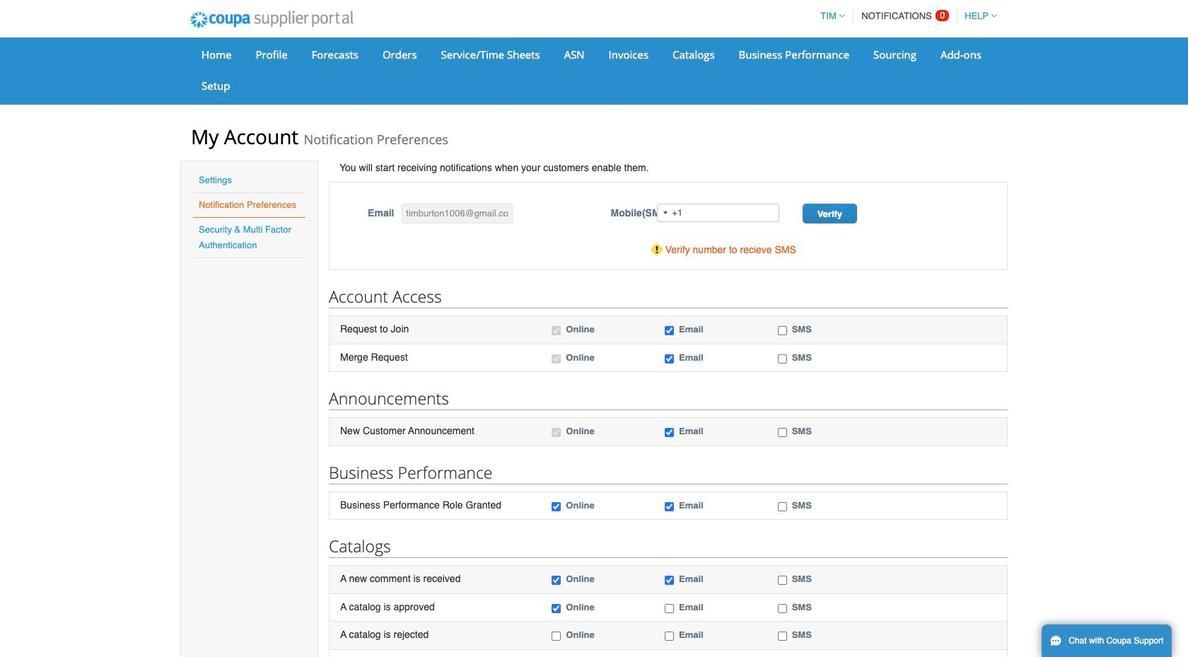 Task type: vqa. For each thing, say whether or not it's contained in the screenshot.
+1 201-555-0123 "text field"
yes



Task type: locate. For each thing, give the bounding box(es) containing it.
None checkbox
[[552, 326, 561, 335], [552, 354, 561, 363], [552, 428, 561, 437], [665, 428, 674, 437], [778, 428, 787, 437], [665, 502, 674, 511], [778, 502, 787, 511], [552, 576, 561, 585], [665, 632, 674, 641], [778, 632, 787, 641], [552, 326, 561, 335], [552, 354, 561, 363], [552, 428, 561, 437], [665, 428, 674, 437], [778, 428, 787, 437], [665, 502, 674, 511], [778, 502, 787, 511], [552, 576, 561, 585], [665, 632, 674, 641], [778, 632, 787, 641]]

coupa supplier portal image
[[180, 2, 363, 38]]

navigation
[[815, 2, 998, 30]]

None text field
[[402, 204, 513, 224]]

None checkbox
[[665, 326, 674, 335], [778, 326, 787, 335], [665, 354, 674, 363], [778, 354, 787, 363], [552, 502, 561, 511], [665, 576, 674, 585], [778, 576, 787, 585], [552, 604, 561, 613], [665, 604, 674, 613], [778, 604, 787, 613], [552, 632, 561, 641], [665, 326, 674, 335], [778, 326, 787, 335], [665, 354, 674, 363], [778, 354, 787, 363], [552, 502, 561, 511], [665, 576, 674, 585], [778, 576, 787, 585], [552, 604, 561, 613], [665, 604, 674, 613], [778, 604, 787, 613], [552, 632, 561, 641]]



Task type: describe. For each thing, give the bounding box(es) containing it.
Telephone country code field
[[658, 205, 673, 222]]

+1 201-555-0123 text field
[[658, 204, 780, 222]]

telephone country code image
[[664, 212, 668, 214]]



